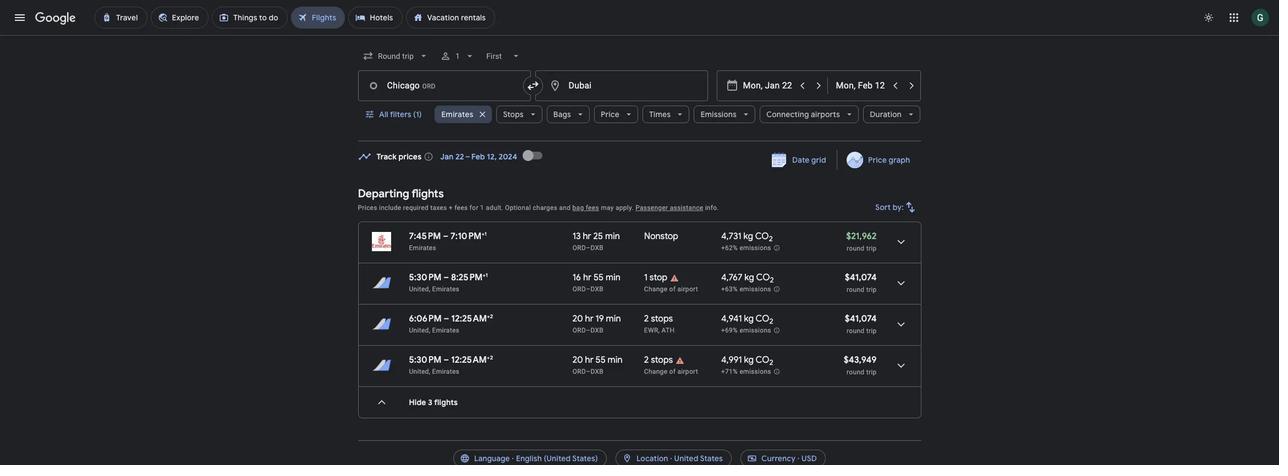 Task type: locate. For each thing, give the bounding box(es) containing it.
2 inside "2 stops ewr , ath"
[[645, 314, 649, 325]]

departing flights main content
[[358, 143, 922, 428]]

ord down total duration 20 hr 55 min. element
[[573, 368, 586, 376]]

2 $41,074 round trip from the top
[[845, 314, 877, 335]]

55 for 20
[[596, 355, 606, 366]]

2 ord from the top
[[573, 286, 586, 293]]

min inside the 16 hr 55 min ord – dxb
[[606, 273, 621, 284]]

trip for 4,941
[[867, 328, 877, 335]]

kg up +63% emissions
[[745, 273, 755, 284]]

12:25 am down arrival time: 12:25 am on  wednesday, january 24. text field
[[451, 355, 487, 366]]

co inside 4,991 kg co 2
[[756, 355, 770, 366]]

$41,074 left 'flight details. leaves o'hare international airport at 6:06 pm on monday, january 22 and arrives at dubai international airport at 12:25 am on wednesday, january 24.' image
[[845, 314, 877, 325]]

dxb down 25
[[591, 244, 604, 252]]

2 stops ewr , ath
[[645, 314, 675, 335]]

hr right "13"
[[583, 231, 592, 242]]

1 round from the top
[[847, 245, 865, 253]]

language
[[474, 454, 510, 464]]

kg inside 4,941 kg co 2
[[744, 314, 754, 325]]

united, down departure time: 5:30 pm. text box
[[409, 368, 431, 376]]

dxb down total duration 16 hr 55 min. element
[[591, 286, 604, 293]]

1 vertical spatial change
[[645, 368, 668, 376]]

55 inside "20 hr 55 min ord – dxb"
[[596, 355, 606, 366]]

round for 4,767
[[847, 286, 865, 294]]

change inside layover (1 of 2) is a 3 hr layover in newark. transfer here from laguardia airport to newark liberty international airport. layover (2 of 2) is a 2 hr layover at athens international airport "eleftherios venizelos" in athens. element
[[645, 368, 668, 376]]

+62%
[[722, 245, 738, 252]]

2 trip from the top
[[867, 286, 877, 294]]

1 ord from the top
[[573, 244, 586, 252]]

hr inside the 16 hr 55 min ord – dxb
[[583, 273, 592, 284]]

united,
[[409, 286, 431, 293], [409, 327, 431, 335], [409, 368, 431, 376]]

3 emissions from the top
[[740, 327, 772, 335]]

min inside "20 hr 55 min ord – dxb"
[[608, 355, 623, 366]]

0 vertical spatial airport
[[678, 286, 699, 293]]

2 united, from the top
[[409, 327, 431, 335]]

– inside 13 hr 25 min ord – dxb
[[586, 244, 591, 252]]

2 change from the top
[[645, 368, 668, 376]]

bag fees button
[[573, 204, 599, 212]]

emissions down 4,991 kg co 2
[[740, 368, 772, 376]]

stops inside "2 stops ewr , ath"
[[651, 314, 673, 325]]

5:30 pm inside 5:30 pm – 12:25 am + 2
[[409, 355, 442, 366]]

,
[[659, 327, 660, 335]]

layover (1 of 2) is a 2 hr 16 min layover at newark liberty international airport in newark. layover (2 of 2) is a 2 hr layover at athens international airport "eleftherios venizelos" in athens. element
[[645, 326, 716, 335]]

trip down $43,949
[[867, 369, 877, 377]]

min inside '20 hr 19 min ord – dxb'
[[606, 314, 621, 325]]

hr left 19
[[585, 314, 594, 325]]

2 41074 us dollars text field from the top
[[845, 314, 877, 325]]

round down $43,949
[[847, 369, 865, 377]]

trip down $21,962
[[867, 245, 877, 253]]

+
[[449, 204, 453, 212], [482, 231, 485, 238], [483, 272, 486, 279], [487, 313, 490, 320], [487, 355, 490, 362]]

emissions down 4,731 kg co 2 at the right of the page
[[740, 245, 772, 252]]

0 vertical spatial $41,074 round trip
[[845, 273, 877, 294]]

5:30 pm inside 5:30 pm – 8:25 pm + 1
[[409, 273, 442, 284]]

1 vertical spatial 20
[[573, 355, 583, 366]]

2 change of airport from the top
[[645, 368, 699, 376]]

2 emissions from the top
[[740, 286, 772, 294]]

charges
[[533, 204, 558, 212]]

1 vertical spatial 55
[[596, 355, 606, 366]]

– left 7:10 pm
[[443, 231, 449, 242]]

kg up +69% emissions
[[744, 314, 754, 325]]

stops up ,
[[651, 314, 673, 325]]

co for 4,767
[[757, 273, 770, 284]]

0 vertical spatial flights
[[412, 187, 444, 201]]

co up +63% emissions
[[757, 273, 770, 284]]

change of airport inside layover (1 of 1) is a 2 hr 15 min layover in new york. transfer here from laguardia airport to john f. kennedy international airport. element
[[645, 286, 699, 293]]

None text field
[[535, 70, 708, 101]]

4 trip from the top
[[867, 369, 877, 377]]

2 vertical spatial united,
[[409, 368, 431, 376]]

Arrival time: 12:25 AM on  Wednesday, January 24. text field
[[451, 355, 493, 366]]

– down total duration 16 hr 55 min. element
[[586, 286, 591, 293]]

stops button
[[497, 101, 543, 128]]

min inside 13 hr 25 min ord – dxb
[[606, 231, 620, 242]]

ath
[[662, 327, 675, 335]]

1 $41,074 from the top
[[845, 273, 877, 284]]

20 inside "20 hr 55 min ord – dxb"
[[573, 355, 583, 366]]

1 vertical spatial $41,074
[[845, 314, 877, 325]]

flights right 3
[[434, 398, 458, 408]]

fees left for
[[455, 204, 468, 212]]

$41,074 round trip
[[845, 273, 877, 294], [845, 314, 877, 335]]

fees right bag
[[586, 204, 599, 212]]

and
[[560, 204, 571, 212]]

dxb down 19
[[591, 327, 604, 335]]

airport
[[678, 286, 699, 293], [678, 368, 699, 376]]

0 vertical spatial 2 stops flight. element
[[645, 314, 673, 326]]

2 stops flight. element up ,
[[645, 314, 673, 326]]

trip
[[867, 245, 877, 253], [867, 286, 877, 294], [867, 328, 877, 335], [867, 369, 877, 377]]

0 vertical spatial 5:30 pm
[[409, 273, 442, 284]]

– inside "20 hr 55 min ord – dxb"
[[586, 368, 591, 376]]

adult.
[[486, 204, 504, 212]]

trip left 'flight details. leaves o'hare international airport at 6:06 pm on monday, january 22 and arrives at dubai international airport at 12:25 am on wednesday, january 24.' image
[[867, 328, 877, 335]]

– down total duration 20 hr 55 min. element
[[586, 368, 591, 376]]

hr inside '20 hr 19 min ord – dxb'
[[585, 314, 594, 325]]

price
[[601, 110, 620, 119], [869, 155, 888, 165]]

0 vertical spatial united,
[[409, 286, 431, 293]]

layover (1 of 1) is a 2 hr 15 min layover in new york. transfer here from laguardia airport to john f. kennedy international airport. element
[[645, 285, 716, 294]]

12:25 am inside 6:06 pm – 12:25 am + 2
[[452, 314, 487, 325]]

1 vertical spatial price
[[869, 155, 888, 165]]

12:25 am inside 5:30 pm – 12:25 am + 2
[[451, 355, 487, 366]]

min right 19
[[606, 314, 621, 325]]

total duration 13 hr 25 min. element
[[573, 231, 645, 244]]

round inside '$21,962 round trip'
[[847, 245, 865, 253]]

55
[[594, 273, 604, 284], [596, 355, 606, 366]]

change of airport inside layover (1 of 2) is a 3 hr layover in newark. transfer here from laguardia airport to newark liberty international airport. layover (2 of 2) is a 2 hr layover at athens international airport "eleftherios venizelos" in athens. element
[[645, 368, 699, 376]]

none search field containing all filters (1)
[[358, 43, 922, 141]]

$41,074 round trip left flight details. leaves o'hare international airport at 5:30 pm on monday, january 22 and arrives at dubai international airport at 8:25 pm on tuesday, january 23. image
[[845, 273, 877, 294]]

1 vertical spatial united, emirates
[[409, 327, 460, 335]]

$41,074 round trip for 4,941
[[845, 314, 877, 335]]

6:06 pm
[[409, 314, 442, 325]]

main menu image
[[13, 11, 26, 24]]

co inside 4,767 kg co 2
[[757, 273, 770, 284]]

emirates right the (1)
[[442, 110, 474, 119]]

hr for 20 hr 19 min
[[585, 314, 594, 325]]

(united
[[544, 454, 571, 464]]

4 round from the top
[[847, 369, 865, 377]]

ord for 13 hr 25 min
[[573, 244, 586, 252]]

min
[[606, 231, 620, 242], [606, 273, 621, 284], [606, 314, 621, 325], [608, 355, 623, 366]]

co inside 4,941 kg co 2
[[756, 314, 770, 325]]

– inside '20 hr 19 min ord – dxb'
[[586, 327, 591, 335]]

0 vertical spatial price
[[601, 110, 620, 119]]

dxb inside "20 hr 55 min ord – dxb"
[[591, 368, 604, 376]]

united, emirates down departure time: 5:30 pm. text box
[[409, 368, 460, 376]]

$41,074 down '$21,962 round trip' at the right
[[845, 273, 877, 284]]

stops for 2 stops ewr , ath
[[651, 314, 673, 325]]

kg up the +71% emissions
[[745, 355, 754, 366]]

3 ord from the top
[[573, 327, 586, 335]]

united, emirates down 6:06 pm text field
[[409, 327, 460, 335]]

20 for 20 hr 19 min
[[573, 314, 583, 325]]

emirates for 20 hr 19 min
[[432, 327, 460, 335]]

3 trip from the top
[[867, 328, 877, 335]]

stops
[[651, 314, 673, 325], [651, 355, 673, 366]]

fees
[[455, 204, 468, 212], [586, 204, 599, 212]]

1 fees from the left
[[455, 204, 468, 212]]

– right 6:06 pm
[[444, 314, 449, 325]]

departing
[[358, 187, 410, 201]]

trip inside $43,949 round trip
[[867, 369, 877, 377]]

united, down 6:06 pm
[[409, 327, 431, 335]]

filters
[[390, 110, 411, 119]]

prices
[[358, 204, 377, 212]]

min down '20 hr 19 min ord – dxb'
[[608, 355, 623, 366]]

change of airport
[[645, 286, 699, 293], [645, 368, 699, 376]]

round up '43949 us dollars' text field
[[847, 328, 865, 335]]

41074 US dollars text field
[[845, 273, 877, 284], [845, 314, 877, 325]]

3 united, from the top
[[409, 368, 431, 376]]

ord inside '20 hr 19 min ord – dxb'
[[573, 327, 586, 335]]

apply.
[[616, 204, 634, 212]]

price right bags popup button at the left top of the page
[[601, 110, 620, 119]]

20
[[573, 314, 583, 325], [573, 355, 583, 366]]

Departure time: 5:30 PM. text field
[[409, 273, 442, 284]]

min right 25
[[606, 231, 620, 242]]

1 airport from the top
[[678, 286, 699, 293]]

None search field
[[358, 43, 922, 141]]

– down total duration 13 hr 25 min. element
[[586, 244, 591, 252]]

change down 2 stops
[[645, 368, 668, 376]]

(1)
[[413, 110, 422, 119]]

states
[[700, 454, 723, 464]]

kg inside 4,731 kg co 2
[[744, 231, 754, 242]]

+ inside 5:30 pm – 12:25 am + 2
[[487, 355, 490, 362]]

55 down '20 hr 19 min ord – dxb'
[[596, 355, 606, 366]]

change inside layover (1 of 1) is a 2 hr 15 min layover in new york. transfer here from laguardia airport to john f. kennedy international airport. element
[[645, 286, 668, 293]]

5:30 pm down 6:06 pm
[[409, 355, 442, 366]]

2 airport from the top
[[678, 368, 699, 376]]

2 round from the top
[[847, 286, 865, 294]]

united, emirates down departure time: 5:30 pm. text field
[[409, 286, 460, 293]]

2 12:25 am from the top
[[451, 355, 487, 366]]

4,767 kg co 2
[[722, 273, 774, 285]]

min right the 16
[[606, 273, 621, 284]]

+ inside 5:30 pm – 8:25 pm + 1
[[483, 272, 486, 279]]

united states
[[675, 454, 723, 464]]

1 vertical spatial 41074 us dollars text field
[[845, 314, 877, 325]]

4 ord from the top
[[573, 368, 586, 376]]

hr for 13 hr 25 min
[[583, 231, 592, 242]]

13 hr 25 min ord – dxb
[[573, 231, 620, 252]]

3 united, emirates from the top
[[409, 368, 460, 376]]

hr inside 13 hr 25 min ord – dxb
[[583, 231, 592, 242]]

2 20 from the top
[[573, 355, 583, 366]]

None text field
[[358, 70, 531, 101]]

– right departure time: 5:30 pm. text box
[[444, 355, 449, 366]]

ord inside the 16 hr 55 min ord – dxb
[[573, 286, 586, 293]]

date grid
[[793, 155, 826, 165]]

1 change of airport from the top
[[645, 286, 699, 293]]

hr inside "20 hr 55 min ord – dxb"
[[585, 355, 594, 366]]

flights up taxes
[[412, 187, 444, 201]]

taxes
[[431, 204, 447, 212]]

$21,962 round trip
[[847, 231, 877, 253]]

emissions for 4,991
[[740, 368, 772, 376]]

16 hr 55 min ord – dxb
[[573, 273, 621, 293]]

1 5:30 pm from the top
[[409, 273, 442, 284]]

emissions down 4,767 kg co 2
[[740, 286, 772, 294]]

0 vertical spatial of
[[670, 286, 676, 293]]

2 dxb from the top
[[591, 286, 604, 293]]

jan 22 – feb 12, 2024
[[441, 152, 518, 162]]

co up the +71% emissions
[[756, 355, 770, 366]]

ord inside 13 hr 25 min ord – dxb
[[573, 244, 586, 252]]

prices
[[399, 152, 422, 162]]

20 inside '20 hr 19 min ord – dxb'
[[573, 314, 583, 325]]

0 vertical spatial change of airport
[[645, 286, 699, 293]]

hr
[[583, 231, 592, 242], [583, 273, 592, 284], [585, 314, 594, 325], [585, 355, 594, 366]]

1 horizontal spatial fees
[[586, 204, 599, 212]]

5:30 pm
[[409, 273, 442, 284], [409, 355, 442, 366]]

kg for 4,767
[[745, 273, 755, 284]]

ord down the 16
[[573, 286, 586, 293]]

+ inside 7:45 pm – 7:10 pm + 1
[[482, 231, 485, 238]]

price left graph
[[869, 155, 888, 165]]

1 emissions from the top
[[740, 245, 772, 252]]

2 stops flight. element
[[645, 314, 673, 326], [645, 355, 673, 368]]

2
[[769, 235, 773, 244], [770, 276, 774, 285], [490, 313, 493, 320], [645, 314, 649, 325], [770, 317, 774, 327], [490, 355, 493, 362], [645, 355, 649, 366], [770, 358, 774, 368]]

+ inside 6:06 pm – 12:25 am + 2
[[487, 313, 490, 320]]

sort
[[876, 203, 891, 212]]

change of airport down 2 stops
[[645, 368, 699, 376]]

0 vertical spatial 20
[[573, 314, 583, 325]]

flights
[[412, 187, 444, 201], [434, 398, 458, 408]]

united, down departure time: 5:30 pm. text field
[[409, 286, 431, 293]]

0 vertical spatial united, emirates
[[409, 286, 460, 293]]

0 vertical spatial change
[[645, 286, 668, 293]]

1 vertical spatial $41,074 round trip
[[845, 314, 877, 335]]

airport inside layover (1 of 1) is a 2 hr 15 min layover in new york. transfer here from laguardia airport to john f. kennedy international airport. element
[[678, 286, 699, 293]]

0 vertical spatial 55
[[594, 273, 604, 284]]

$41,074 round trip up '43949 us dollars' text field
[[845, 314, 877, 335]]

stops up layover (1 of 2) is a 3 hr layover in newark. transfer here from laguardia airport to newark liberty international airport. layover (2 of 2) is a 2 hr layover at athens international airport "eleftherios venizelos" in athens. element
[[651, 355, 673, 366]]

change for stops
[[645, 368, 668, 376]]

1 change from the top
[[645, 286, 668, 293]]

2 vertical spatial united, emirates
[[409, 368, 460, 376]]

1 trip from the top
[[867, 245, 877, 253]]

2 fees from the left
[[586, 204, 599, 212]]

1 inside 7:45 pm – 7:10 pm + 1
[[485, 231, 487, 238]]

flight details. leaves o'hare international airport at 6:06 pm on monday, january 22 and arrives at dubai international airport at 12:25 am on wednesday, january 24. image
[[888, 312, 915, 338]]

airport left +63%
[[678, 286, 699, 293]]

0 vertical spatial $41,074
[[845, 273, 877, 284]]

2 $41,074 from the top
[[845, 314, 877, 325]]

bags
[[554, 110, 571, 119]]

hide 3 flights
[[409, 398, 458, 408]]

2 united, emirates from the top
[[409, 327, 460, 335]]

1 of from the top
[[670, 286, 676, 293]]

united, for 20 hr 55 min
[[409, 368, 431, 376]]

airport for stops
[[678, 368, 699, 376]]

Return text field
[[837, 71, 887, 101]]

Arrival time: 7:10 PM on  Tuesday, January 23. text field
[[451, 231, 487, 242]]

5:30 pm up 6:06 pm
[[409, 273, 442, 284]]

12:25 am
[[452, 314, 487, 325], [451, 355, 487, 366]]

trip left flight details. leaves o'hare international airport at 5:30 pm on monday, january 22 and arrives at dubai international airport at 8:25 pm on tuesday, january 23. image
[[867, 286, 877, 294]]

kg up +62% emissions on the right of the page
[[744, 231, 754, 242]]

price inside popup button
[[601, 110, 620, 119]]

dxb
[[591, 244, 604, 252], [591, 286, 604, 293], [591, 327, 604, 335], [591, 368, 604, 376]]

0 horizontal spatial fees
[[455, 204, 468, 212]]

date grid button
[[764, 150, 835, 170]]

connecting airports button
[[760, 101, 859, 128]]

ord down total duration 20 hr 19 min. element
[[573, 327, 586, 335]]

round inside $43,949 round trip
[[847, 369, 865, 377]]

emirates inside popup button
[[442, 110, 474, 119]]

2 stops flight. element down ,
[[645, 355, 673, 368]]

duration button
[[864, 101, 921, 128]]

– down total duration 20 hr 19 min. element
[[586, 327, 591, 335]]

departing flights
[[358, 187, 444, 201]]

1 vertical spatial united,
[[409, 327, 431, 335]]

1 horizontal spatial price
[[869, 155, 888, 165]]

1 12:25 am from the top
[[452, 314, 487, 325]]

dxb inside the 16 hr 55 min ord – dxb
[[591, 286, 604, 293]]

emirates for 20 hr 55 min
[[432, 368, 460, 376]]

0 horizontal spatial price
[[601, 110, 620, 119]]

ord inside "20 hr 55 min ord – dxb"
[[573, 368, 586, 376]]

emissions
[[740, 245, 772, 252], [740, 286, 772, 294], [740, 327, 772, 335], [740, 368, 772, 376]]

1 vertical spatial change of airport
[[645, 368, 699, 376]]

passenger assistance button
[[636, 204, 704, 212]]

+ for 16 hr 55 min
[[483, 272, 486, 279]]

min for 20 hr 55 min
[[608, 355, 623, 366]]

1 20 from the top
[[573, 314, 583, 325]]

0 vertical spatial 12:25 am
[[452, 314, 487, 325]]

price for price
[[601, 110, 620, 119]]

4 emissions from the top
[[740, 368, 772, 376]]

0 vertical spatial stops
[[651, 314, 673, 325]]

airports
[[811, 110, 841, 119]]

emirates down leaves o'hare international airport at 6:06 pm on monday, january 22 and arrives at dubai international airport at 12:25 am on wednesday, january 24. element
[[432, 327, 460, 335]]

2 inside 4,731 kg co 2
[[769, 235, 773, 244]]

4 dxb from the top
[[591, 368, 604, 376]]

co up +69% emissions
[[756, 314, 770, 325]]

55 inside the 16 hr 55 min ord – dxb
[[594, 273, 604, 284]]

1 dxb from the top
[[591, 244, 604, 252]]

co inside 4,731 kg co 2
[[756, 231, 769, 242]]

+69% emissions
[[722, 327, 772, 335]]

22 – feb
[[456, 152, 485, 162]]

hr right the 16
[[583, 273, 592, 284]]

flight details. leaves o'hare international airport at 5:30 pm on monday, january 22 and arrives at dubai international airport at 12:25 am on wednesday, january 24. image
[[888, 353, 915, 379]]

change of airport for 2 stops
[[645, 368, 699, 376]]

co
[[756, 231, 769, 242], [757, 273, 770, 284], [756, 314, 770, 325], [756, 355, 770, 366]]

1 41074 us dollars text field from the top
[[845, 273, 877, 284]]

1 stops from the top
[[651, 314, 673, 325]]

41074 us dollars text field left 'flight details. leaves o'hare international airport at 6:06 pm on monday, january 22 and arrives at dubai international airport at 12:25 am on wednesday, january 24.' image
[[845, 314, 877, 325]]

$21,962
[[847, 231, 877, 242]]

price inside button
[[869, 155, 888, 165]]

learn more about tracked prices image
[[424, 152, 434, 162]]

1 vertical spatial of
[[670, 368, 676, 376]]

55 right the 16
[[594, 273, 604, 284]]

2 stops from the top
[[651, 355, 673, 366]]

2 inside 4,767 kg co 2
[[770, 276, 774, 285]]

– left 8:25 pm
[[444, 273, 449, 284]]

1 united, from the top
[[409, 286, 431, 293]]

emissions down 4,941 kg co 2
[[740, 327, 772, 335]]

1 united, emirates from the top
[[409, 286, 460, 293]]

dxb down total duration 20 hr 55 min. element
[[591, 368, 604, 376]]

trip inside '$21,962 round trip'
[[867, 245, 877, 253]]

airport inside layover (1 of 2) is a 3 hr layover in newark. transfer here from laguardia airport to newark liberty international airport. layover (2 of 2) is a 2 hr layover at athens international airport "eleftherios venizelos" in athens. element
[[678, 368, 699, 376]]

kg inside 4,767 kg co 2
[[745, 273, 755, 284]]

2 5:30 pm from the top
[[409, 355, 442, 366]]

41074 us dollars text field down '$21,962 round trip' at the right
[[845, 273, 877, 284]]

bag
[[573, 204, 584, 212]]

1 vertical spatial 2 stops flight. element
[[645, 355, 673, 368]]

airport left the +71%
[[678, 368, 699, 376]]

0 vertical spatial 41074 us dollars text field
[[845, 273, 877, 284]]

1 $41,074 round trip from the top
[[845, 273, 877, 294]]

change of airport down stop
[[645, 286, 699, 293]]

emirates down 5:30 pm – 8:25 pm + 1
[[432, 286, 460, 293]]

2 inside 4,991 kg co 2
[[770, 358, 774, 368]]

round down $21,962 text field
[[847, 245, 865, 253]]

change down 1 stop flight. element
[[645, 286, 668, 293]]

1 vertical spatial stops
[[651, 355, 673, 366]]

4,991
[[722, 355, 742, 366]]

kg inside 4,991 kg co 2
[[745, 355, 754, 366]]

13
[[573, 231, 581, 242]]

None field
[[358, 46, 434, 66], [482, 46, 526, 66], [358, 46, 434, 66], [482, 46, 526, 66]]

– inside 7:45 pm – 7:10 pm + 1
[[443, 231, 449, 242]]

hr down '20 hr 19 min ord – dxb'
[[585, 355, 594, 366]]

1 vertical spatial 5:30 pm
[[409, 355, 442, 366]]

airport for stop
[[678, 286, 699, 293]]

of for 1 stop
[[670, 286, 676, 293]]

nonstop flight. element
[[645, 231, 679, 244]]

dxb inside '20 hr 19 min ord – dxb'
[[591, 327, 604, 335]]

2 inside 6:06 pm – 12:25 am + 2
[[490, 313, 493, 320]]

1 inside 5:30 pm – 8:25 pm + 1
[[486, 272, 488, 279]]

20 down '20 hr 19 min ord – dxb'
[[573, 355, 583, 366]]

dxb inside 13 hr 25 min ord – dxb
[[591, 244, 604, 252]]

total duration 16 hr 55 min. element
[[573, 273, 645, 285]]

–
[[443, 231, 449, 242], [586, 244, 591, 252], [444, 273, 449, 284], [586, 286, 591, 293], [444, 314, 449, 325], [586, 327, 591, 335], [444, 355, 449, 366], [586, 368, 591, 376]]

20 for 20 hr 55 min
[[573, 355, 583, 366]]

16
[[573, 273, 581, 284]]

2 2 stops flight. element from the top
[[645, 355, 673, 368]]

co up +62% emissions on the right of the page
[[756, 231, 769, 242]]

emirates down leaves o'hare international airport at 5:30 pm on monday, january 22 and arrives at dubai international airport at 12:25 am on wednesday, january 24. element
[[432, 368, 460, 376]]

1 vertical spatial airport
[[678, 368, 699, 376]]

2 of from the top
[[670, 368, 676, 376]]

+ for 20 hr 19 min
[[487, 313, 490, 320]]

change appearance image
[[1196, 4, 1223, 31]]

3 round from the top
[[847, 328, 865, 335]]

– inside the 16 hr 55 min ord – dxb
[[586, 286, 591, 293]]

united, emirates for 16 hr 55 min
[[409, 286, 460, 293]]

20 hr 19 min ord – dxb
[[573, 314, 621, 335]]

round for 4,991
[[847, 369, 865, 377]]

1
[[456, 52, 460, 61], [480, 204, 484, 212], [485, 231, 487, 238], [486, 272, 488, 279], [645, 273, 648, 284]]

1 vertical spatial 12:25 am
[[451, 355, 487, 366]]

12:25 am up arrival time: 12:25 am on  wednesday, january 24. text box
[[452, 314, 487, 325]]

emirates
[[442, 110, 474, 119], [409, 244, 437, 252], [432, 286, 460, 293], [432, 327, 460, 335], [432, 368, 460, 376]]

ord down "13"
[[573, 244, 586, 252]]

20 left 19
[[573, 314, 583, 325]]

3 dxb from the top
[[591, 327, 604, 335]]

usd
[[802, 454, 818, 464]]

round left flight details. leaves o'hare international airport at 5:30 pm on monday, january 22 and arrives at dubai international airport at 8:25 pm on tuesday, january 23. image
[[847, 286, 865, 294]]



Task type: describe. For each thing, give the bounding box(es) containing it.
dxb for 20 hr 55 min
[[591, 368, 604, 376]]

leaves o'hare international airport at 7:45 pm on monday, january 22 and arrives at dubai international airport at 7:10 pm on tuesday, january 23. element
[[409, 231, 487, 242]]

1 2 stops flight. element from the top
[[645, 314, 673, 326]]

+71% emissions
[[722, 368, 772, 376]]

emirates button
[[435, 101, 492, 128]]

include
[[379, 204, 402, 212]]

find the best price region
[[358, 143, 922, 179]]

7:45 pm – 7:10 pm + 1
[[409, 231, 487, 242]]

duration
[[870, 110, 902, 119]]

7:10 pm
[[451, 231, 482, 242]]

trip for 4,991
[[867, 369, 877, 377]]

min for 16 hr 55 min
[[606, 273, 621, 284]]

+ for 20 hr 55 min
[[487, 355, 490, 362]]

7:45 pm
[[409, 231, 441, 242]]

25
[[594, 231, 603, 242]]

united
[[675, 454, 699, 464]]

kg for 4,731
[[744, 231, 754, 242]]

ewr
[[645, 327, 659, 335]]

swap origin and destination. image
[[527, 79, 540, 92]]

change of airport for 1 stop
[[645, 286, 699, 293]]

sort by:
[[876, 203, 904, 212]]

states)
[[573, 454, 598, 464]]

may
[[601, 204, 614, 212]]

hide
[[409, 398, 426, 408]]

$41,074 round trip for 4,767
[[845, 273, 877, 294]]

$41,074 for 4,941
[[845, 314, 877, 325]]

kg for 4,941
[[744, 314, 754, 325]]

nonstop
[[645, 231, 679, 242]]

passenger
[[636, 204, 669, 212]]

round for 4,731
[[847, 245, 865, 253]]

stops for 2 stops
[[651, 355, 673, 366]]

ord for 16 hr 55 min
[[573, 286, 586, 293]]

4,767
[[722, 273, 743, 284]]

change for stop
[[645, 286, 668, 293]]

Departure time: 7:45 PM. text field
[[409, 231, 441, 242]]

4,941
[[722, 314, 742, 325]]

1 stop
[[645, 273, 668, 284]]

layover (1 of 2) is a 3 hr layover in newark. transfer here from laguardia airport to newark liberty international airport. layover (2 of 2) is a 2 hr layover at athens international airport "eleftherios venizelos" in athens. element
[[645, 368, 716, 377]]

of for 2 stops
[[670, 368, 676, 376]]

all
[[379, 110, 388, 119]]

– inside 5:30 pm – 8:25 pm + 1
[[444, 273, 449, 284]]

12,
[[487, 152, 497, 162]]

by:
[[893, 203, 904, 212]]

19
[[596, 314, 604, 325]]

6:06 pm – 12:25 am + 2
[[409, 313, 493, 325]]

hr for 20 hr 55 min
[[585, 355, 594, 366]]

3
[[428, 398, 433, 408]]

2 inside 4,941 kg co 2
[[770, 317, 774, 327]]

connecting
[[767, 110, 810, 119]]

emirates down '7:45 pm' "text field"
[[409, 244, 437, 252]]

Arrival time: 12:25 AM on  Wednesday, January 24. text field
[[452, 313, 493, 325]]

21962 US dollars text field
[[847, 231, 877, 242]]

track
[[377, 152, 397, 162]]

2 inside 5:30 pm – 12:25 am + 2
[[490, 355, 493, 362]]

emissions for 4,941
[[740, 327, 772, 335]]

2024
[[499, 152, 518, 162]]

track prices
[[377, 152, 422, 162]]

1 stop flight. element
[[645, 273, 668, 285]]

Departure text field
[[743, 71, 794, 101]]

+ for 13 hr 25 min
[[482, 231, 485, 238]]

sort by: button
[[871, 194, 922, 221]]

5:30 pm – 8:25 pm + 1
[[409, 272, 488, 284]]

total duration 20 hr 19 min. element
[[573, 314, 645, 326]]

12:25 am for 6:06 pm
[[452, 314, 487, 325]]

min for 20 hr 19 min
[[606, 314, 621, 325]]

5:30 pm for 8:25 pm
[[409, 273, 442, 284]]

english (united states)
[[516, 454, 598, 464]]

co for 4,991
[[756, 355, 770, 366]]

emirates for 16 hr 55 min
[[432, 286, 460, 293]]

$43,949
[[844, 355, 877, 366]]

Departure time: 6:06 PM. text field
[[409, 314, 442, 325]]

1 vertical spatial flights
[[434, 398, 458, 408]]

leaves o'hare international airport at 5:30 pm on monday, january 22 and arrives at dubai international airport at 12:25 am on wednesday, january 24. element
[[409, 355, 493, 366]]

optional
[[505, 204, 531, 212]]

price graph button
[[840, 150, 920, 170]]

– inside 6:06 pm – 12:25 am + 2
[[444, 314, 449, 325]]

english
[[516, 454, 542, 464]]

– inside 5:30 pm – 12:25 am + 2
[[444, 355, 449, 366]]

dxb for 20 hr 19 min
[[591, 327, 604, 335]]

emissions for 4,767
[[740, 286, 772, 294]]

4,941 kg co 2
[[722, 314, 774, 327]]

+63%
[[722, 286, 738, 294]]

jan
[[441, 152, 454, 162]]

8:25 pm
[[451, 273, 483, 284]]

ord for 20 hr 55 min
[[573, 368, 586, 376]]

55 for 16
[[594, 273, 604, 284]]

dxb for 16 hr 55 min
[[591, 286, 604, 293]]

grid
[[812, 155, 826, 165]]

price button
[[595, 101, 639, 128]]

location
[[637, 454, 669, 464]]

4,731
[[722, 231, 742, 242]]

41074 us dollars text field for 4,941
[[845, 314, 877, 325]]

hide 3 flights image
[[369, 390, 395, 416]]

43949 US dollars text field
[[844, 355, 877, 366]]

hr for 16 hr 55 min
[[583, 273, 592, 284]]

4,991 kg co 2
[[722, 355, 774, 368]]

41074 us dollars text field for 4,767
[[845, 273, 877, 284]]

united, emirates for 20 hr 55 min
[[409, 368, 460, 376]]

+71%
[[722, 368, 738, 376]]

price for price graph
[[869, 155, 888, 165]]

Departure time: 5:30 PM. text field
[[409, 355, 442, 366]]

leaves o'hare international airport at 5:30 pm on monday, january 22 and arrives at dubai international airport at 8:25 pm on tuesday, january 23. element
[[409, 272, 488, 284]]

4,731 kg co 2
[[722, 231, 773, 244]]

+62% emissions
[[722, 245, 772, 252]]

leaves o'hare international airport at 6:06 pm on monday, january 22 and arrives at dubai international airport at 12:25 am on wednesday, january 24. element
[[409, 313, 493, 325]]

stop
[[650, 273, 668, 284]]

trip for 4,731
[[867, 245, 877, 253]]

total duration 20 hr 55 min. element
[[573, 355, 645, 368]]

emissions
[[701, 110, 737, 119]]

round for 4,941
[[847, 328, 865, 335]]

co for 4,941
[[756, 314, 770, 325]]

5:30 pm – 12:25 am + 2
[[409, 355, 493, 366]]

for
[[470, 204, 479, 212]]

required
[[403, 204, 429, 212]]

assistance
[[670, 204, 704, 212]]

$43,949 round trip
[[844, 355, 877, 377]]

currency
[[762, 454, 796, 464]]

1 button
[[436, 43, 480, 69]]

co for 4,731
[[756, 231, 769, 242]]

dxb for 13 hr 25 min
[[591, 244, 604, 252]]

kg for 4,991
[[745, 355, 754, 366]]

ord for 20 hr 19 min
[[573, 327, 586, 335]]

united, for 20 hr 19 min
[[409, 327, 431, 335]]

trip for 4,767
[[867, 286, 877, 294]]

12:25 am for 5:30 pm
[[451, 355, 487, 366]]

emissions for 4,731
[[740, 245, 772, 252]]

stops
[[503, 110, 524, 119]]

times button
[[643, 101, 690, 128]]

times
[[650, 110, 671, 119]]

flight details. leaves o'hare international airport at 5:30 pm on monday, january 22 and arrives at dubai international airport at 8:25 pm on tuesday, january 23. image
[[888, 270, 915, 297]]

20 hr 55 min ord – dxb
[[573, 355, 623, 376]]

5:30 pm for 12:25 am
[[409, 355, 442, 366]]

+69%
[[722, 327, 738, 335]]

united, emirates for 20 hr 19 min
[[409, 327, 460, 335]]

bags button
[[547, 101, 590, 128]]

flight details. leaves o'hare international airport at 7:45 pm on monday, january 22 and arrives at dubai international airport at 7:10 pm on tuesday, january 23. image
[[888, 229, 915, 255]]

all filters (1)
[[379, 110, 422, 119]]

graph
[[889, 155, 911, 165]]

price graph
[[869, 155, 911, 165]]

emissions button
[[694, 101, 756, 128]]

united, for 16 hr 55 min
[[409, 286, 431, 293]]

$41,074 for 4,767
[[845, 273, 877, 284]]

1 inside popup button
[[456, 52, 460, 61]]

Arrival time: 8:25 PM on  Tuesday, January 23. text field
[[451, 272, 488, 284]]

min for 13 hr 25 min
[[606, 231, 620, 242]]

prices include required taxes + fees for 1 adult. optional charges and bag fees may apply. passenger assistance
[[358, 204, 704, 212]]



Task type: vqa. For each thing, say whether or not it's contained in the screenshot.
The Co for 4,991
yes



